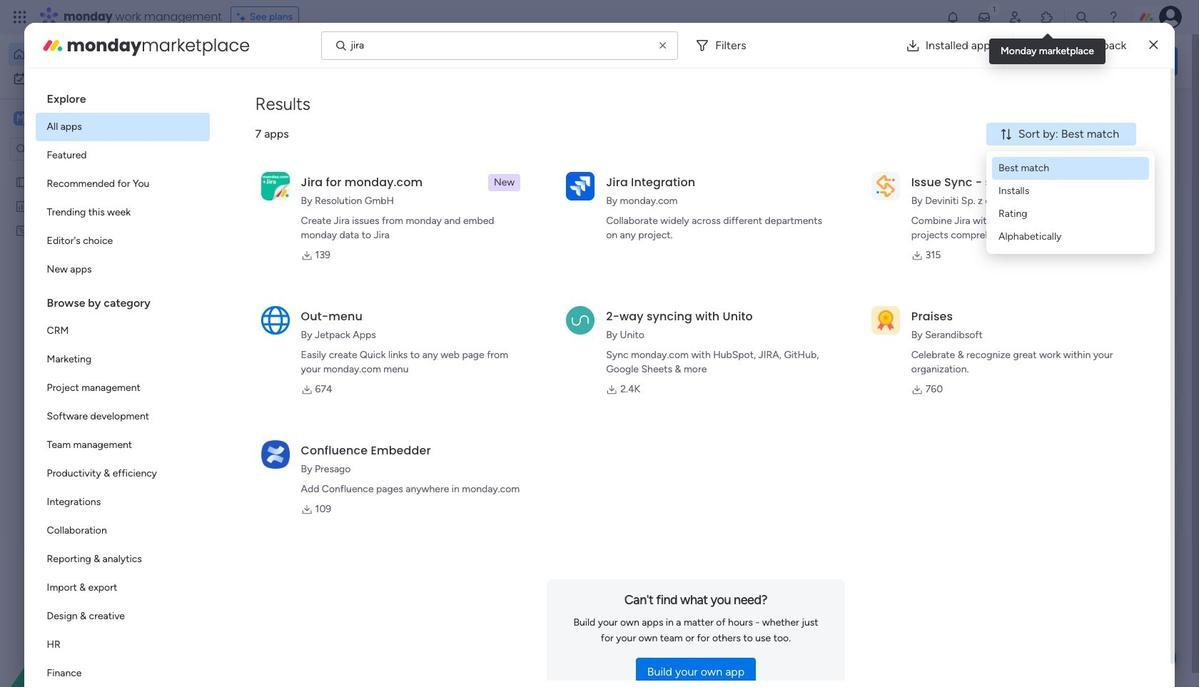 Task type: locate. For each thing, give the bounding box(es) containing it.
workspace image
[[14, 111, 28, 126], [597, 578, 631, 613]]

v2 user feedback image
[[975, 53, 986, 69]]

1 vertical spatial workspace image
[[597, 578, 631, 613]]

getting started element
[[964, 341, 1178, 398]]

lottie animation element
[[560, 34, 961, 88], [0, 543, 182, 687]]

1 vertical spatial lottie animation image
[[0, 543, 182, 687]]

quick search results list box
[[221, 133, 929, 323]]

workspace image up public board icon
[[14, 111, 28, 126]]

0 horizontal spatial lottie animation element
[[0, 543, 182, 687]]

list box
[[35, 80, 210, 687], [0, 167, 182, 435]]

jacob simon image
[[1159, 6, 1182, 29]]

public dashboard image
[[15, 199, 29, 213]]

1 horizontal spatial lottie animation element
[[560, 34, 961, 88]]

0 vertical spatial lottie animation element
[[560, 34, 961, 88]]

public board image
[[15, 175, 29, 188]]

2 heading from the top
[[35, 284, 210, 317]]

0 vertical spatial heading
[[35, 80, 210, 113]]

lottie animation image
[[560, 34, 961, 88], [0, 543, 182, 687]]

app logo image
[[261, 172, 289, 200], [566, 172, 595, 200], [871, 172, 900, 200], [261, 306, 289, 335], [566, 306, 595, 335], [871, 306, 900, 335], [261, 440, 289, 469]]

heading
[[35, 80, 210, 113], [35, 284, 210, 317]]

update feed image
[[977, 10, 991, 24]]

1 element
[[364, 340, 382, 357]]

1 vertical spatial lottie animation element
[[0, 543, 182, 687]]

0 horizontal spatial workspace image
[[14, 111, 28, 126]]

1 horizontal spatial lottie animation image
[[560, 34, 961, 88]]

1 vertical spatial heading
[[35, 284, 210, 317]]

select product image
[[13, 10, 27, 24]]

invite members image
[[1008, 10, 1023, 24]]

option
[[9, 43, 173, 66], [9, 67, 173, 90], [35, 113, 210, 141], [35, 141, 210, 170], [0, 169, 182, 172], [35, 170, 210, 198], [35, 198, 210, 227], [35, 227, 210, 256], [35, 256, 210, 284], [35, 317, 210, 345], [35, 345, 210, 374], [35, 374, 210, 403], [35, 403, 210, 431], [35, 431, 210, 460], [35, 460, 210, 488], [35, 488, 210, 517], [35, 517, 210, 545], [35, 545, 210, 574], [35, 574, 210, 602], [35, 602, 210, 631], [35, 631, 210, 659], [35, 659, 210, 687]]

1 image
[[988, 1, 1001, 17]]

workspace image left "component" image
[[597, 578, 631, 613]]



Task type: vqa. For each thing, say whether or not it's contained in the screenshot.
the bottommost Public board 'icon'
no



Task type: describe. For each thing, give the bounding box(es) containing it.
1 heading from the top
[[35, 80, 210, 113]]

0 vertical spatial lottie animation image
[[560, 34, 961, 88]]

0 horizontal spatial lottie animation image
[[0, 543, 182, 687]]

templates image image
[[976, 108, 1165, 206]]

Search in workspace field
[[30, 141, 119, 157]]

component image
[[641, 600, 653, 612]]

v2 bolt switch image
[[1086, 53, 1095, 69]]

0 vertical spatial workspace image
[[14, 111, 28, 126]]

monday marketplace image
[[41, 34, 64, 57]]

notifications image
[[946, 10, 960, 24]]

menu menu
[[992, 157, 1149, 248]]

1 horizontal spatial workspace image
[[597, 578, 631, 613]]

workspace selection element
[[14, 110, 119, 128]]

dapulse x slim image
[[1149, 37, 1158, 54]]

help center element
[[964, 409, 1178, 466]]

monday marketplace image
[[1040, 10, 1054, 24]]

contact sales element
[[964, 478, 1178, 535]]

search everything image
[[1075, 10, 1089, 24]]

help image
[[1106, 10, 1121, 24]]

see plans image
[[237, 9, 250, 25]]



